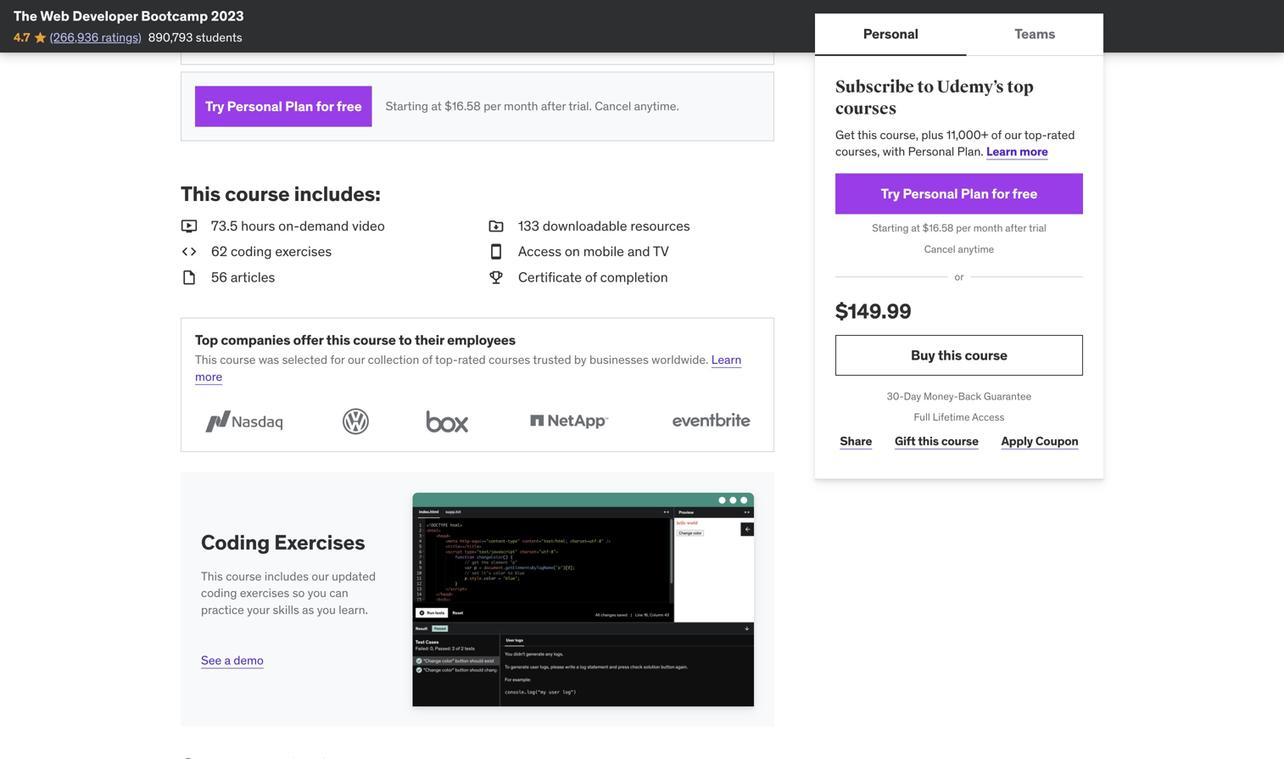 Task type: vqa. For each thing, say whether or not it's contained in the screenshot.
Starting related to Starting at $16.58 per month after trial. Cancel anytime.
yes



Task type: describe. For each thing, give the bounding box(es) containing it.
trial.
[[569, 99, 592, 114]]

of down their
[[422, 352, 433, 367]]

this right gift
[[918, 433, 939, 449]]

curated
[[205, 4, 246, 19]]

and inside a curated collection of courses and hands-on practice exercises to help you advance as a web developer.
[[361, 4, 381, 19]]

this for this course was selected for our collection of top-rated courses trusted by businesses worldwide.
[[195, 352, 217, 367]]

video
[[352, 217, 385, 234]]

890,793 students
[[148, 30, 242, 45]]

0 horizontal spatial access
[[518, 243, 562, 260]]

a
[[195, 4, 202, 19]]

practice inside this course includes our updated coding exercises so you can practice your skills as you learn.
[[201, 602, 244, 617]]

the web developer bootcamp 2023
[[14, 7, 244, 25]]

back
[[958, 390, 981, 403]]

ratings)
[[102, 30, 141, 45]]

course up hours
[[225, 181, 290, 207]]

$16.58 for starting at $16.58 per month after trial cancel anytime
[[923, 221, 954, 235]]

starting for starting at $16.58 per month after trial. cancel anytime.
[[386, 99, 428, 114]]

skills
[[273, 602, 299, 617]]

can
[[329, 585, 348, 601]]

62
[[211, 243, 227, 260]]

4.7
[[14, 30, 30, 45]]

learn for subscribe to udemy's top courses
[[987, 144, 1017, 159]]

with
[[883, 144, 905, 159]]

exercises inside a curated collection of courses and hands-on practice exercises to help you advance as a web developer.
[[195, 21, 245, 36]]

30-day money-back guarantee full lifetime access
[[887, 390, 1032, 424]]

developer
[[72, 7, 138, 25]]

certificate
[[518, 269, 582, 286]]

73.5 hours on-demand video
[[211, 217, 385, 234]]

1 horizontal spatial our
[[348, 352, 365, 367]]

1 horizontal spatial try personal plan for free
[[881, 185, 1038, 202]]

on inside a curated collection of courses and hands-on practice exercises to help you advance as a web developer.
[[421, 4, 434, 19]]

1 vertical spatial you
[[308, 585, 327, 601]]

1 horizontal spatial to
[[399, 331, 412, 349]]

try inside thrive in your career element
[[205, 97, 224, 115]]

0 horizontal spatial top-
[[435, 352, 458, 367]]

share
[[840, 433, 872, 449]]

see
[[201, 653, 222, 668]]

top- inside get this course, plus 11,000+ of our top-rated courses, with personal plan.
[[1024, 127, 1047, 142]]

cancel for anytime
[[924, 242, 956, 256]]

1 horizontal spatial try
[[881, 185, 900, 202]]

was
[[259, 352, 279, 367]]

small image for 73.5
[[181, 217, 198, 236]]

the
[[14, 7, 37, 25]]

web
[[380, 21, 402, 36]]

courses for collection
[[316, 4, 358, 19]]

courses,
[[835, 144, 880, 159]]

for for the bottom the try personal plan for free link
[[992, 185, 1010, 202]]

subscribe
[[835, 77, 914, 98]]

so
[[292, 585, 305, 601]]

apply coupon button
[[997, 425, 1083, 458]]

on-
[[278, 217, 299, 234]]

businesses
[[590, 352, 649, 367]]

netapp image
[[520, 405, 618, 438]]

includes:
[[294, 181, 381, 207]]

our inside get this course, plus 11,000+ of our top-rated courses, with personal plan.
[[1005, 127, 1022, 142]]

day
[[904, 390, 921, 403]]

anytime.
[[634, 99, 679, 114]]

your
[[247, 602, 270, 617]]

buy this course button
[[835, 335, 1083, 376]]

gift this course
[[895, 433, 979, 449]]

course inside $149.99 buy this course
[[965, 346, 1008, 364]]

this course includes:
[[181, 181, 381, 207]]

plus
[[922, 127, 944, 142]]

teams
[[1015, 25, 1055, 42]]

see a demo link
[[201, 639, 264, 669]]

56 articles
[[211, 269, 275, 286]]

personal button
[[815, 14, 967, 54]]

exercises inside this course includes our updated coding exercises so you can practice your skills as you learn.
[[240, 585, 290, 601]]

coding inside this course includes our updated coding exercises so you can practice your skills as you learn.
[[201, 585, 237, 601]]

$149.99
[[835, 298, 912, 324]]

thrive in your career element
[[181, 0, 774, 141]]

by
[[574, 352, 587, 367]]

you inside a curated collection of courses and hands-on practice exercises to help you advance as a web developer.
[[287, 21, 306, 36]]

apply coupon
[[1001, 433, 1079, 449]]

at for starting at $16.58 per month after trial cancel anytime
[[911, 221, 920, 235]]

employees
[[447, 331, 516, 349]]

this for this course includes our updated coding exercises so you can practice your skills as you learn.
[[201, 569, 223, 584]]

to inside a curated collection of courses and hands-on practice exercises to help you advance as a web developer.
[[247, 21, 258, 36]]

gift
[[895, 433, 916, 449]]

month for trial.
[[504, 99, 538, 114]]

demo
[[234, 653, 264, 668]]

advance
[[308, 21, 353, 36]]

plan for the bottom the try personal plan for free link
[[961, 185, 989, 202]]

2023
[[211, 7, 244, 25]]

course down lifetime at the right of page
[[941, 433, 979, 449]]

at for starting at $16.58 per month after trial. cancel anytime.
[[431, 99, 442, 114]]

month for trial
[[974, 221, 1003, 235]]

apply
[[1001, 433, 1033, 449]]

1 vertical spatial try personal plan for free link
[[835, 173, 1083, 214]]

help
[[261, 21, 284, 36]]

30-
[[887, 390, 904, 403]]

teams button
[[967, 14, 1104, 54]]

after for trial
[[1005, 221, 1027, 235]]

share button
[[835, 425, 877, 458]]

coding exercises
[[201, 530, 365, 555]]

resources
[[631, 217, 690, 234]]

worldwide.
[[652, 352, 709, 367]]

1 vertical spatial and
[[628, 243, 650, 260]]

1 vertical spatial exercises
[[275, 243, 332, 260]]

$149.99 buy this course
[[835, 298, 1008, 364]]

1 horizontal spatial on
[[565, 243, 580, 260]]

top companies offer this course to their employees
[[195, 331, 516, 349]]

access inside 30-day money-back guarantee full lifetime access
[[972, 411, 1005, 424]]

developer.
[[405, 21, 459, 36]]

0 horizontal spatial a
[[224, 653, 231, 668]]

0 vertical spatial coding
[[231, 243, 272, 260]]

web
[[40, 7, 69, 25]]

plan for the try personal plan for free link inside the thrive in your career element
[[285, 97, 313, 115]]

small image for 56
[[181, 268, 198, 287]]

our inside this course includes our updated coding exercises so you can practice your skills as you learn.
[[312, 569, 329, 584]]

personal inside button
[[863, 25, 919, 42]]

learn more for subscribe to udemy's top courses
[[987, 144, 1048, 159]]

access on mobile and tv
[[518, 243, 669, 260]]

students
[[196, 30, 242, 45]]

133 downloadable resources
[[518, 217, 690, 234]]

mobile
[[583, 243, 624, 260]]

trusted
[[533, 352, 571, 367]]

this course includes our updated coding exercises so you can practice your skills as you learn.
[[201, 569, 376, 617]]

this inside $149.99 buy this course
[[938, 346, 962, 364]]

practice inside a curated collection of courses and hands-on practice exercises to help you advance as a web developer.
[[437, 4, 480, 19]]

course inside this course includes our updated coding exercises so you can practice your skills as you learn.
[[226, 569, 262, 584]]

try personal plan for free inside thrive in your career element
[[205, 97, 362, 115]]

small image for access
[[488, 242, 505, 261]]

of inside a curated collection of courses and hands-on practice exercises to help you advance as a web developer.
[[303, 4, 313, 19]]



Task type: locate. For each thing, give the bounding box(es) containing it.
hands-
[[384, 4, 421, 19]]

0 vertical spatial learn more
[[987, 144, 1048, 159]]

0 horizontal spatial at
[[431, 99, 442, 114]]

coding down coding
[[201, 585, 237, 601]]

1 vertical spatial at
[[911, 221, 920, 235]]

learn more link for subscribe to udemy's top courses
[[987, 144, 1048, 159]]

cancel inside thrive in your career element
[[595, 99, 631, 114]]

0 vertical spatial month
[[504, 99, 538, 114]]

learn more right plan. at top right
[[987, 144, 1048, 159]]

course,
[[880, 127, 919, 142]]

starting down web
[[386, 99, 428, 114]]

you
[[287, 21, 306, 36], [308, 585, 327, 601], [317, 602, 336, 617]]

certificate of completion
[[518, 269, 668, 286]]

1 horizontal spatial learn
[[987, 144, 1017, 159]]

0 vertical spatial as
[[356, 21, 368, 36]]

our left updated
[[312, 569, 329, 584]]

for down advance
[[316, 97, 334, 115]]

top
[[195, 331, 218, 349]]

plan.
[[957, 144, 984, 159]]

56
[[211, 269, 227, 286]]

learn more link for top companies offer this course to their employees
[[195, 352, 742, 384]]

for down top companies offer this course to their employees on the left of page
[[330, 352, 345, 367]]

1 horizontal spatial more
[[1020, 144, 1048, 159]]

exercises down 73.5 hours on-demand video
[[275, 243, 332, 260]]

starting at $16.58 per month after trial. cancel anytime.
[[386, 99, 679, 114]]

of up advance
[[303, 4, 313, 19]]

free up trial
[[1012, 185, 1038, 202]]

lifetime
[[933, 411, 970, 424]]

per inside the starting at $16.58 per month after trial cancel anytime
[[956, 221, 971, 235]]

0 vertical spatial $16.58
[[445, 99, 481, 114]]

top-
[[1024, 127, 1047, 142], [435, 352, 458, 367]]

to
[[247, 21, 258, 36], [917, 77, 934, 98], [399, 331, 412, 349]]

$16.58 for starting at $16.58 per month after trial. cancel anytime.
[[445, 99, 481, 114]]

trial
[[1029, 221, 1047, 235]]

learn for top companies offer this course to their employees
[[711, 352, 742, 367]]

full
[[914, 411, 930, 424]]

exercises
[[195, 21, 245, 36], [275, 243, 332, 260], [240, 585, 290, 601]]

this down top
[[195, 352, 217, 367]]

after inside the starting at $16.58 per month after trial cancel anytime
[[1005, 221, 1027, 235]]

cancel right trial.
[[595, 99, 631, 114]]

as
[[356, 21, 368, 36], [302, 602, 314, 617]]

1 vertical spatial per
[[956, 221, 971, 235]]

1 horizontal spatial and
[[628, 243, 650, 260]]

anytime
[[958, 242, 994, 256]]

courses up advance
[[316, 4, 358, 19]]

2 horizontal spatial our
[[1005, 127, 1022, 142]]

cancel
[[595, 99, 631, 114], [924, 242, 956, 256]]

0 horizontal spatial after
[[541, 99, 566, 114]]

1 vertical spatial learn
[[711, 352, 742, 367]]

starting at $16.58 per month after trial cancel anytime
[[872, 221, 1047, 256]]

learn more link down the employees
[[195, 352, 742, 384]]

890,793
[[148, 30, 193, 45]]

0 vertical spatial try
[[205, 97, 224, 115]]

top
[[1007, 77, 1034, 98]]

0 vertical spatial after
[[541, 99, 566, 114]]

buy
[[911, 346, 935, 364]]

1 horizontal spatial try personal plan for free link
[[835, 173, 1083, 214]]

more
[[1020, 144, 1048, 159], [195, 369, 222, 384]]

you right so
[[308, 585, 327, 601]]

0 horizontal spatial as
[[302, 602, 314, 617]]

for for the try personal plan for free link inside the thrive in your career element
[[316, 97, 334, 115]]

on
[[421, 4, 434, 19], [565, 243, 580, 260]]

2 vertical spatial for
[[330, 352, 345, 367]]

0 vertical spatial at
[[431, 99, 442, 114]]

(266,936 ratings)
[[50, 30, 141, 45]]

starting for starting at $16.58 per month after trial cancel anytime
[[872, 221, 909, 235]]

starting
[[386, 99, 428, 114], [872, 221, 909, 235]]

our down top companies offer this course to their employees on the left of page
[[348, 352, 365, 367]]

try personal plan for free down help
[[205, 97, 362, 115]]

and left tv
[[628, 243, 650, 260]]

try down with at the top of page
[[881, 185, 900, 202]]

0 horizontal spatial on
[[421, 4, 434, 19]]

collection down their
[[368, 352, 419, 367]]

get this course, plus 11,000+ of our top-rated courses, with personal plan.
[[835, 127, 1075, 159]]

0 vertical spatial learn more link
[[987, 144, 1048, 159]]

practice
[[437, 4, 480, 19], [201, 602, 244, 617]]

2 horizontal spatial to
[[917, 77, 934, 98]]

tab list containing personal
[[815, 14, 1104, 56]]

our right 11,000+
[[1005, 127, 1022, 142]]

0 vertical spatial practice
[[437, 4, 480, 19]]

to left help
[[247, 21, 258, 36]]

udemy's
[[937, 77, 1004, 98]]

downloadable
[[543, 217, 627, 234]]

tv
[[653, 243, 669, 260]]

courses down the employees
[[489, 352, 530, 367]]

learn more link
[[987, 144, 1048, 159], [195, 352, 742, 384]]

plan down advance
[[285, 97, 313, 115]]

starting inside thrive in your career element
[[386, 99, 428, 114]]

month inside the starting at $16.58 per month after trial cancel anytime
[[974, 221, 1003, 235]]

1 vertical spatial to
[[917, 77, 934, 98]]

as left web
[[356, 21, 368, 36]]

course down coding
[[226, 569, 262, 584]]

small image
[[181, 217, 198, 236], [488, 217, 505, 236], [488, 242, 505, 261], [181, 268, 198, 287], [488, 268, 505, 287]]

1 vertical spatial plan
[[961, 185, 989, 202]]

try personal plan for free down plan. at top right
[[881, 185, 1038, 202]]

try down students
[[205, 97, 224, 115]]

0 horizontal spatial try personal plan for free
[[205, 97, 362, 115]]

learn right plan. at top right
[[987, 144, 1017, 159]]

to left udemy's
[[917, 77, 934, 98]]

133
[[518, 217, 539, 234]]

2 vertical spatial you
[[317, 602, 336, 617]]

volkswagen image
[[337, 405, 374, 438]]

course up back
[[965, 346, 1008, 364]]

per for trial
[[956, 221, 971, 235]]

0 horizontal spatial collection
[[249, 4, 300, 19]]

rated inside get this course, plus 11,000+ of our top-rated courses, with personal plan.
[[1047, 127, 1075, 142]]

learn.
[[339, 602, 368, 617]]

0 horizontal spatial plan
[[285, 97, 313, 115]]

cancel for anytime.
[[595, 99, 631, 114]]

as inside a curated collection of courses and hands-on practice exercises to help you advance as a web developer.
[[356, 21, 368, 36]]

1 horizontal spatial access
[[972, 411, 1005, 424]]

starting inside the starting at $16.58 per month after trial cancel anytime
[[872, 221, 909, 235]]

free for the bottom the try personal plan for free link
[[1012, 185, 1038, 202]]

articles
[[231, 269, 275, 286]]

learn right worldwide.
[[711, 352, 742, 367]]

1 horizontal spatial starting
[[872, 221, 909, 235]]

eventbrite image
[[662, 405, 760, 438]]

this
[[181, 181, 221, 207], [195, 352, 217, 367], [201, 569, 223, 584]]

1 horizontal spatial as
[[356, 21, 368, 36]]

1 vertical spatial free
[[1012, 185, 1038, 202]]

free down advance
[[337, 97, 362, 115]]

0 horizontal spatial cancel
[[595, 99, 631, 114]]

1 vertical spatial practice
[[201, 602, 244, 617]]

courses for udemy's
[[835, 99, 897, 119]]

a left web
[[371, 21, 377, 36]]

get
[[835, 127, 855, 142]]

cancel inside the starting at $16.58 per month after trial cancel anytime
[[924, 242, 956, 256]]

1 vertical spatial for
[[992, 185, 1010, 202]]

month left trial.
[[504, 99, 538, 114]]

box image
[[419, 405, 476, 438]]

1 horizontal spatial month
[[974, 221, 1003, 235]]

1 horizontal spatial collection
[[368, 352, 419, 367]]

on up the developer.
[[421, 4, 434, 19]]

demand
[[299, 217, 349, 234]]

(266,936
[[50, 30, 99, 45]]

nasdaq image
[[195, 405, 293, 438]]

1 vertical spatial more
[[195, 369, 222, 384]]

this for this course includes:
[[181, 181, 221, 207]]

courses inside subscribe to udemy's top courses
[[835, 99, 897, 119]]

1 horizontal spatial $16.58
[[923, 221, 954, 235]]

0 vertical spatial access
[[518, 243, 562, 260]]

11,000+
[[946, 127, 989, 142]]

as down so
[[302, 602, 314, 617]]

more for subscribe to udemy's top courses
[[1020, 144, 1048, 159]]

1 vertical spatial starting
[[872, 221, 909, 235]]

courses inside a curated collection of courses and hands-on practice exercises to help you advance as a web developer.
[[316, 4, 358, 19]]

1 horizontal spatial learn more
[[987, 144, 1048, 159]]

a right 'see'
[[224, 653, 231, 668]]

this course was selected for our collection of top-rated courses trusted by businesses worldwide.
[[195, 352, 709, 367]]

coupon
[[1036, 433, 1079, 449]]

0 vertical spatial collection
[[249, 4, 300, 19]]

after for trial.
[[541, 99, 566, 114]]

per
[[484, 99, 501, 114], [956, 221, 971, 235]]

bootcamp
[[141, 7, 208, 25]]

and
[[361, 4, 381, 19], [628, 243, 650, 260]]

a
[[371, 21, 377, 36], [224, 653, 231, 668]]

coding
[[231, 243, 272, 260], [201, 585, 237, 601]]

1 vertical spatial collection
[[368, 352, 419, 367]]

this right buy at the top right
[[938, 346, 962, 364]]

0 horizontal spatial learn more
[[195, 352, 742, 384]]

to left their
[[399, 331, 412, 349]]

1 vertical spatial this
[[195, 352, 217, 367]]

learn more for top companies offer this course to their employees
[[195, 352, 742, 384]]

free inside thrive in your career element
[[337, 97, 362, 115]]

this inside get this course, plus 11,000+ of our top-rated courses, with personal plan.
[[858, 127, 877, 142]]

1 vertical spatial on
[[565, 243, 580, 260]]

1 vertical spatial our
[[348, 352, 365, 367]]

62 coding exercises
[[211, 243, 332, 260]]

see a demo
[[201, 653, 264, 668]]

more for top companies offer this course to their employees
[[195, 369, 222, 384]]

0 vertical spatial try personal plan for free link
[[195, 86, 372, 127]]

tab list
[[815, 14, 1104, 56]]

try personal plan for free link inside thrive in your career element
[[195, 86, 372, 127]]

1 horizontal spatial practice
[[437, 4, 480, 19]]

subscribe to udemy's top courses
[[835, 77, 1034, 119]]

free for the try personal plan for free link inside the thrive in your career element
[[337, 97, 362, 115]]

personal
[[863, 25, 919, 42], [227, 97, 282, 115], [908, 144, 954, 159], [903, 185, 958, 202]]

course down companies at top
[[220, 352, 256, 367]]

of inside get this course, plus 11,000+ of our top-rated courses, with personal plan.
[[991, 127, 1002, 142]]

gift this course link
[[890, 425, 983, 458]]

for inside thrive in your career element
[[316, 97, 334, 115]]

updated
[[332, 569, 376, 584]]

0 vertical spatial rated
[[1047, 127, 1075, 142]]

their
[[415, 331, 444, 349]]

personal up the starting at $16.58 per month after trial cancel anytime
[[903, 185, 958, 202]]

$16.58 inside thrive in your career element
[[445, 99, 481, 114]]

personal inside get this course, plus 11,000+ of our top-rated courses, with personal plan.
[[908, 144, 954, 159]]

per inside thrive in your career element
[[484, 99, 501, 114]]

1 vertical spatial learn more link
[[195, 352, 742, 384]]

0 vertical spatial starting
[[386, 99, 428, 114]]

1 vertical spatial coding
[[201, 585, 237, 601]]

money-
[[924, 390, 958, 403]]

this inside this course includes our updated coding exercises so you can practice your skills as you learn.
[[201, 569, 223, 584]]

0 vertical spatial learn
[[987, 144, 1017, 159]]

to inside subscribe to udemy's top courses
[[917, 77, 934, 98]]

a inside a curated collection of courses and hands-on practice exercises to help you advance as a web developer.
[[371, 21, 377, 36]]

personal inside thrive in your career element
[[227, 97, 282, 115]]

collection inside a curated collection of courses and hands-on practice exercises to help you advance as a web developer.
[[249, 4, 300, 19]]

2 horizontal spatial courses
[[835, 99, 897, 119]]

1 horizontal spatial rated
[[1047, 127, 1075, 142]]

0 horizontal spatial courses
[[316, 4, 358, 19]]

at inside the starting at $16.58 per month after trial cancel anytime
[[911, 221, 920, 235]]

this up 73.5
[[181, 181, 221, 207]]

this down coding
[[201, 569, 223, 584]]

coding up articles
[[231, 243, 272, 260]]

exercises
[[274, 530, 365, 555]]

more right plan. at top right
[[1020, 144, 1048, 159]]

this up "courses,"
[[858, 127, 877, 142]]

1 horizontal spatial at
[[911, 221, 920, 235]]

0 vertical spatial courses
[[316, 4, 358, 19]]

0 horizontal spatial our
[[312, 569, 329, 584]]

0 horizontal spatial practice
[[201, 602, 244, 617]]

0 vertical spatial free
[[337, 97, 362, 115]]

month inside thrive in your career element
[[504, 99, 538, 114]]

1 vertical spatial $16.58
[[923, 221, 954, 235]]

as inside this course includes our updated coding exercises so you can practice your skills as you learn.
[[302, 602, 314, 617]]

plan down plan. at top right
[[961, 185, 989, 202]]

personal up subscribe
[[863, 25, 919, 42]]

0 vertical spatial top-
[[1024, 127, 1047, 142]]

after inside thrive in your career element
[[541, 99, 566, 114]]

$16.58 inside the starting at $16.58 per month after trial cancel anytime
[[923, 221, 954, 235]]

course left their
[[353, 331, 396, 349]]

at
[[431, 99, 442, 114], [911, 221, 920, 235]]

more down top
[[195, 369, 222, 384]]

0 horizontal spatial and
[[361, 4, 381, 19]]

0 horizontal spatial rated
[[458, 352, 486, 367]]

of right 11,000+
[[991, 127, 1002, 142]]

small image
[[181, 242, 198, 261]]

learn more link right plan. at top right
[[987, 144, 1048, 159]]

0 vertical spatial this
[[181, 181, 221, 207]]

cancel up or
[[924, 242, 956, 256]]

selected
[[282, 352, 327, 367]]

1 vertical spatial after
[[1005, 221, 1027, 235]]

month up anytime at the top
[[974, 221, 1003, 235]]

access down back
[[972, 411, 1005, 424]]

companies
[[221, 331, 290, 349]]

2 vertical spatial to
[[399, 331, 412, 349]]

of
[[303, 4, 313, 19], [991, 127, 1002, 142], [585, 269, 597, 286], [422, 352, 433, 367]]

access up certificate
[[518, 243, 562, 260]]

personal down plus
[[908, 144, 954, 159]]

of down the access on mobile and tv at the top of page
[[585, 269, 597, 286]]

exercises up your
[[240, 585, 290, 601]]

1 vertical spatial as
[[302, 602, 314, 617]]

small image for 133
[[488, 217, 505, 236]]

0 vertical spatial you
[[287, 21, 306, 36]]

learn
[[987, 144, 1017, 159], [711, 352, 742, 367]]

small image for certificate
[[488, 268, 505, 287]]

0 horizontal spatial more
[[195, 369, 222, 384]]

exercises down curated
[[195, 21, 245, 36]]

try personal plan for free link down help
[[195, 86, 372, 127]]

coding
[[201, 530, 270, 555]]

after left trial
[[1005, 221, 1027, 235]]

1 vertical spatial a
[[224, 653, 231, 668]]

1 vertical spatial top-
[[435, 352, 458, 367]]

try personal plan for free link down plan. at top right
[[835, 173, 1083, 214]]

2 vertical spatial our
[[312, 569, 329, 584]]

1 vertical spatial access
[[972, 411, 1005, 424]]

73.5
[[211, 217, 238, 234]]

1 horizontal spatial top-
[[1024, 127, 1047, 142]]

personal down students
[[227, 97, 282, 115]]

1 vertical spatial cancel
[[924, 242, 956, 256]]

per for trial.
[[484, 99, 501, 114]]

0 vertical spatial for
[[316, 97, 334, 115]]

practice up the developer.
[[437, 4, 480, 19]]

0 vertical spatial to
[[247, 21, 258, 36]]

try personal plan for free link
[[195, 86, 372, 127], [835, 173, 1083, 214]]

after
[[541, 99, 566, 114], [1005, 221, 1027, 235]]

1 vertical spatial rated
[[458, 352, 486, 367]]

collection
[[249, 4, 300, 19], [368, 352, 419, 367]]

try personal plan for free
[[205, 97, 362, 115], [881, 185, 1038, 202]]

top- down top
[[1024, 127, 1047, 142]]

this right the offer on the top
[[326, 331, 350, 349]]

at inside thrive in your career element
[[431, 99, 442, 114]]

hours
[[241, 217, 275, 234]]

free
[[337, 97, 362, 115], [1012, 185, 1038, 202]]

offer
[[293, 331, 323, 349]]

2 vertical spatial courses
[[489, 352, 530, 367]]

0 horizontal spatial try personal plan for free link
[[195, 86, 372, 127]]

starting down with at the top of page
[[872, 221, 909, 235]]

learn more down the employees
[[195, 352, 742, 384]]

plan inside thrive in your career element
[[285, 97, 313, 115]]

after left trial.
[[541, 99, 566, 114]]

for up anytime at the top
[[992, 185, 1010, 202]]

1 horizontal spatial free
[[1012, 185, 1038, 202]]

courses down subscribe
[[835, 99, 897, 119]]

on down "downloadable"
[[565, 243, 580, 260]]

a curated collection of courses and hands-on practice exercises to help you advance as a web developer.
[[195, 4, 480, 36]]

1 vertical spatial courses
[[835, 99, 897, 119]]

2 vertical spatial this
[[201, 569, 223, 584]]

you down can
[[317, 602, 336, 617]]

try
[[205, 97, 224, 115], [881, 185, 900, 202]]

and up web
[[361, 4, 381, 19]]

collection up help
[[249, 4, 300, 19]]

practice left your
[[201, 602, 244, 617]]

2 vertical spatial exercises
[[240, 585, 290, 601]]

0 vertical spatial a
[[371, 21, 377, 36]]

1 horizontal spatial after
[[1005, 221, 1027, 235]]

you right help
[[287, 21, 306, 36]]

top- down their
[[435, 352, 458, 367]]



